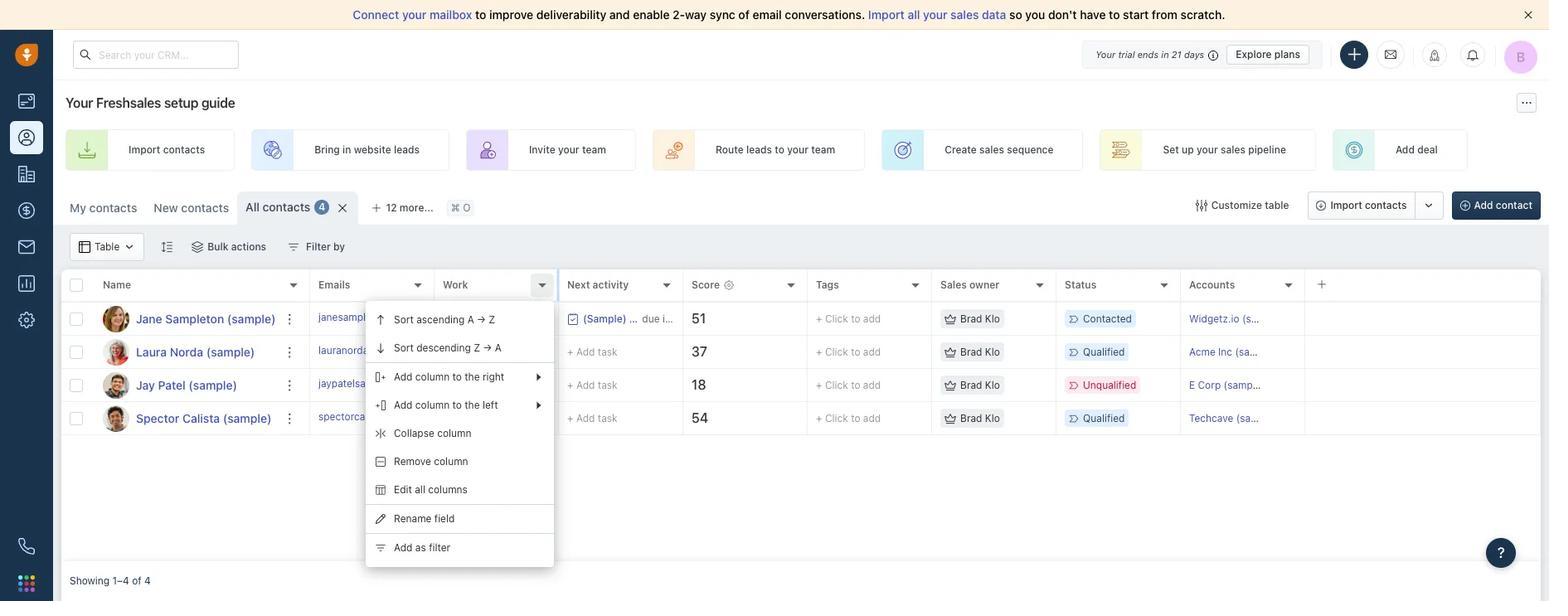 Task type: describe. For each thing, give the bounding box(es) containing it.
(sample) up acme inc (sample) link
[[1242, 313, 1283, 325]]

table button
[[70, 233, 145, 261]]

(sample) down e corp (sample) link
[[1236, 412, 1277, 425]]

qualified for 37
[[1083, 346, 1125, 358]]

sales inside 'link'
[[1221, 144, 1246, 156]]

brad klo for 54
[[960, 412, 1000, 425]]

set up your sales pipeline link
[[1100, 129, 1316, 171]]

jaypatelsample@gmail.com link
[[318, 376, 446, 394]]

invite your team link
[[466, 129, 636, 171]]

→ for z
[[477, 314, 486, 326]]

email
[[753, 7, 782, 22]]

add contact
[[1474, 199, 1533, 211]]

spector calista (sample) link
[[136, 410, 272, 427]]

website
[[354, 144, 391, 156]]

brad for 51
[[960, 313, 982, 325]]

way
[[685, 7, 707, 22]]

filter by
[[306, 240, 345, 253]]

3684932360
[[443, 311, 506, 323]]

explore
[[1236, 48, 1272, 60]]

collapse
[[394, 427, 434, 440]]

+ add task for 37
[[567, 345, 617, 358]]

start
[[1123, 7, 1149, 22]]

in inside bring in website leads link
[[343, 144, 351, 156]]

brad klo for 37
[[960, 346, 1000, 358]]

12 more...
[[386, 202, 434, 214]]

contact
[[1496, 199, 1533, 211]]

brad klo for 18
[[960, 379, 1000, 391]]

4167348672 link
[[443, 343, 503, 361]]

1 leads from the left
[[394, 144, 420, 156]]

z inside menu item
[[474, 342, 480, 354]]

sort descending z → a
[[394, 342, 502, 354]]

brad for 37
[[960, 346, 982, 358]]

all
[[246, 200, 260, 214]]

laura norda (sample)
[[136, 345, 255, 359]]

days
[[1184, 49, 1204, 59]]

sequence
[[1007, 144, 1054, 156]]

task for 37
[[598, 345, 617, 358]]

row group containing 51
[[310, 303, 1541, 435]]

jay patel (sample)
[[136, 378, 237, 392]]

columns
[[428, 484, 468, 496]]

trial
[[1118, 49, 1135, 59]]

add contact button
[[1452, 192, 1541, 220]]

acme inc (sample)
[[1189, 346, 1276, 358]]

contacts right all at top
[[263, 200, 310, 214]]

contacts right my
[[89, 201, 137, 215]]

customize table
[[1211, 199, 1289, 211]]

my contacts
[[70, 201, 137, 215]]

your for your freshsales setup guide
[[66, 95, 93, 110]]

j image
[[103, 306, 129, 332]]

0 vertical spatial import
[[868, 7, 905, 22]]

3684932360 link
[[443, 310, 506, 328]]

add deal
[[1396, 144, 1438, 156]]

from
[[1152, 7, 1178, 22]]

add for 54
[[863, 412, 881, 425]]

bulk actions
[[208, 240, 266, 253]]

as
[[415, 542, 426, 554]]

name row
[[61, 270, 310, 303]]

name
[[103, 279, 131, 291]]

norda
[[170, 345, 203, 359]]

import contacts for import contacts button
[[1331, 199, 1407, 211]]

explore plans
[[1236, 48, 1300, 60]]

grid containing 51
[[61, 268, 1541, 561]]

widgetz.io
[[1189, 313, 1239, 325]]

l image
[[103, 339, 129, 365]]

+ add task for 18
[[567, 379, 617, 391]]

status
[[1065, 279, 1097, 291]]

close image
[[1524, 11, 1533, 19]]

guide
[[201, 95, 235, 110]]

acme
[[1189, 346, 1216, 358]]

21
[[1172, 49, 1182, 59]]

1 horizontal spatial sales
[[979, 144, 1004, 156]]

email image
[[1385, 48, 1397, 62]]

showing
[[70, 575, 110, 587]]

click for 54
[[825, 412, 848, 425]]

(sample) for jay patel (sample)
[[189, 378, 237, 392]]

→ for a
[[483, 342, 492, 354]]

the for left
[[465, 399, 480, 412]]

column for add column to the right
[[415, 371, 450, 383]]

import contacts link
[[66, 129, 235, 171]]

add column to the left
[[394, 399, 498, 412]]

enable
[[633, 7, 670, 22]]

data
[[982, 7, 1006, 22]]

unqualified
[[1083, 379, 1136, 391]]

1 team from the left
[[582, 144, 606, 156]]

contacts inside button
[[1365, 199, 1407, 211]]

remove column menu item
[[366, 448, 554, 476]]

add inside button
[[1474, 199, 1493, 211]]

z inside 'menu item'
[[489, 314, 495, 326]]

container_wx8msf4aqz5i3rn1 image inside bulk actions button
[[192, 241, 203, 253]]

invite
[[529, 144, 555, 156]]

set up your sales pipeline
[[1163, 144, 1286, 156]]

0 vertical spatial in
[[1161, 49, 1169, 59]]

setup
[[164, 95, 198, 110]]

cell for 37
[[1305, 336, 1541, 368]]

import contacts for "import contacts" link
[[129, 144, 205, 156]]

e corp (sample) link
[[1189, 379, 1265, 391]]

so
[[1009, 7, 1022, 22]]

j image
[[103, 372, 129, 398]]

cell for 51
[[1305, 303, 1541, 335]]

sort for sort ascending a → z
[[394, 314, 414, 326]]

3684945781 link
[[443, 410, 504, 427]]

explore plans link
[[1227, 44, 1309, 64]]

freshsales
[[96, 95, 161, 110]]

your right the route
[[787, 144, 809, 156]]

import contacts group
[[1308, 192, 1443, 220]]

invite your team
[[529, 144, 606, 156]]

spector calista (sample)
[[136, 411, 272, 425]]

cell for 18
[[1305, 369, 1541, 401]]

(sample) for acme inc (sample)
[[1235, 346, 1276, 358]]

jane
[[136, 311, 162, 325]]

(sample) for jane sampleton (sample)
[[227, 311, 276, 325]]

connect
[[353, 7, 399, 22]]

o
[[463, 202, 471, 214]]

12 more... button
[[363, 197, 443, 220]]

create
[[945, 144, 977, 156]]

by
[[333, 240, 345, 253]]

patel
[[158, 378, 186, 392]]

filter
[[306, 240, 331, 253]]

12
[[386, 202, 397, 214]]

janesampleton@gmail.com link
[[318, 310, 444, 328]]

your left 'mailbox'
[[402, 7, 427, 22]]

owner
[[969, 279, 1000, 291]]

bulk
[[208, 240, 228, 253]]

+ click to add for 18
[[816, 379, 881, 391]]

1 horizontal spatial of
[[738, 7, 750, 22]]

techcave (sample) link
[[1189, 412, 1277, 425]]

pipeline
[[1248, 144, 1286, 156]]

contacted
[[1083, 313, 1132, 325]]

column for collapse column
[[437, 427, 471, 440]]

4167348672
[[443, 344, 503, 356]]

sales
[[940, 279, 967, 291]]

klo for 18
[[985, 379, 1000, 391]]

phone image
[[18, 538, 35, 555]]

+ click to add for 51
[[816, 313, 881, 325]]

brad for 18
[[960, 379, 982, 391]]

mailbox
[[430, 7, 472, 22]]

my
[[70, 201, 86, 215]]

press space to select this row. row containing 18
[[310, 369, 1541, 402]]

your inside 'link'
[[1197, 144, 1218, 156]]

name column header
[[95, 270, 310, 303]]

contacts down setup
[[163, 144, 205, 156]]

rename
[[394, 513, 432, 525]]

1–4
[[112, 575, 129, 587]]

task for 54
[[598, 412, 617, 424]]

rename field menu item
[[366, 505, 554, 533]]

2-
[[673, 7, 685, 22]]

+ click to add for 37
[[816, 346, 881, 358]]

janesampleton@gmail.com 3684932360
[[318, 311, 506, 323]]

contacts right new
[[181, 201, 229, 215]]

add as filter
[[394, 542, 450, 554]]

route leads to your team
[[716, 144, 835, 156]]

press space to select this row. row containing 54
[[310, 402, 1541, 435]]

sort descending z → a menu item
[[366, 334, 554, 362]]



Task type: locate. For each thing, give the bounding box(es) containing it.
z down 3684932360 link
[[474, 342, 480, 354]]

freshworks switcher image
[[18, 575, 35, 592]]

more...
[[400, 202, 434, 214]]

→ inside menu item
[[483, 342, 492, 354]]

2 brad from the top
[[960, 346, 982, 358]]

0 vertical spatial 4
[[319, 201, 325, 213]]

sort ascending a → z
[[394, 314, 495, 326]]

sync
[[710, 7, 735, 22]]

0 vertical spatial the
[[465, 371, 480, 383]]

0 vertical spatial task
[[598, 345, 617, 358]]

showing 1–4 of 4
[[70, 575, 151, 587]]

accounts
[[1189, 279, 1235, 291]]

0 vertical spatial qualified
[[1083, 346, 1125, 358]]

(sample) right the 'sampleton'
[[227, 311, 276, 325]]

the left right
[[465, 371, 480, 383]]

(sample) for laura norda (sample)
[[206, 345, 255, 359]]

jane sampleton (sample) link
[[136, 311, 276, 327]]

4 up the filter by
[[319, 201, 325, 213]]

2 horizontal spatial sales
[[1221, 144, 1246, 156]]

0 vertical spatial sort
[[394, 314, 414, 326]]

+ add task
[[567, 345, 617, 358], [567, 379, 617, 391], [567, 412, 617, 424]]

import right conversations.
[[868, 7, 905, 22]]

2 cell from the top
[[1305, 336, 1541, 368]]

0 horizontal spatial 4
[[144, 575, 151, 587]]

deal
[[1417, 144, 1438, 156]]

janesampleton@gmail.com
[[318, 311, 444, 323]]

2 brad klo from the top
[[960, 346, 1000, 358]]

+
[[816, 313, 822, 325], [567, 345, 574, 358], [816, 346, 822, 358], [443, 377, 449, 390], [567, 379, 574, 391], [816, 379, 822, 391], [567, 412, 574, 424], [816, 412, 822, 425]]

2 qualified from the top
[[1083, 412, 1125, 425]]

press space to select this row. row containing laura norda (sample)
[[61, 336, 310, 369]]

(sample) for e corp (sample)
[[1224, 379, 1265, 391]]

import inside import contacts button
[[1331, 199, 1362, 211]]

(sample) right the 'inc'
[[1235, 346, 1276, 358]]

click for 37
[[825, 346, 848, 358]]

all contacts 4
[[246, 200, 325, 214]]

your left freshsales
[[66, 95, 93, 110]]

1 vertical spatial import
[[129, 144, 160, 156]]

import contacts inside button
[[1331, 199, 1407, 211]]

4 right 1–4
[[144, 575, 151, 587]]

lauranordasample@gmail.com link
[[318, 343, 459, 361]]

container_wx8msf4aqz5i3rn1 image
[[1196, 200, 1207, 211], [79, 241, 90, 253], [124, 241, 135, 253], [288, 241, 299, 253], [945, 313, 956, 325], [945, 379, 956, 391]]

z up 4167348672
[[489, 314, 495, 326]]

cell for 54
[[1305, 402, 1541, 435]]

1 + click to add from the top
[[816, 313, 881, 325]]

your trial ends in 21 days
[[1096, 49, 1204, 59]]

0 vertical spatial →
[[477, 314, 486, 326]]

left
[[483, 399, 498, 412]]

0 horizontal spatial z
[[474, 342, 480, 354]]

click for 51
[[825, 313, 848, 325]]

1 sort from the top
[[394, 314, 414, 326]]

have
[[1080, 7, 1106, 22]]

spectorcalista@gmail.com 3684945781
[[318, 410, 504, 423]]

all left the data
[[908, 7, 920, 22]]

1 horizontal spatial team
[[811, 144, 835, 156]]

add for 18
[[863, 379, 881, 391]]

field
[[434, 513, 455, 525]]

a inside 'menu item'
[[467, 314, 474, 326]]

column for add column to the left
[[415, 399, 450, 412]]

1 vertical spatial the
[[465, 399, 480, 412]]

+ add task for 54
[[567, 412, 617, 424]]

1 qualified from the top
[[1083, 346, 1125, 358]]

bring in website leads link
[[251, 129, 449, 171]]

+ click to add
[[816, 313, 881, 325], [816, 346, 881, 358], [816, 379, 881, 391], [816, 412, 881, 425]]

0 vertical spatial import contacts
[[129, 144, 205, 156]]

import contacts down setup
[[129, 144, 205, 156]]

a inside menu item
[[495, 342, 502, 354]]

2 leads from the left
[[746, 144, 772, 156]]

container_wx8msf4aqz5i3rn1 image inside customize table button
[[1196, 200, 1207, 211]]

1 brad klo from the top
[[960, 313, 1000, 325]]

z
[[489, 314, 495, 326], [474, 342, 480, 354]]

3 cell from the top
[[1305, 369, 1541, 401]]

1 vertical spatial all
[[415, 484, 425, 496]]

table
[[1265, 199, 1289, 211]]

s image
[[103, 405, 129, 432]]

route leads to your team link
[[653, 129, 865, 171]]

work
[[443, 279, 468, 291]]

to
[[475, 7, 486, 22], [1109, 7, 1120, 22], [775, 144, 784, 156], [851, 313, 860, 325], [851, 346, 860, 358], [452, 371, 462, 383], [478, 377, 487, 390], [851, 379, 860, 391], [452, 399, 462, 412], [851, 412, 860, 425]]

3 brad from the top
[[960, 379, 982, 391]]

3 klo from the top
[[985, 379, 1000, 391]]

column up collapse column
[[415, 399, 450, 412]]

(sample) for spector calista (sample)
[[223, 411, 272, 425]]

1 vertical spatial →
[[483, 342, 492, 354]]

2 vertical spatial import
[[1331, 199, 1362, 211]]

1 vertical spatial in
[[343, 144, 351, 156]]

leads right website
[[394, 144, 420, 156]]

emails
[[318, 279, 350, 291]]

4 cell from the top
[[1305, 402, 1541, 435]]

1 cell from the top
[[1305, 303, 1541, 335]]

jaypatelsample@gmail.com + click to add
[[318, 377, 508, 390]]

1 klo from the top
[[985, 313, 1000, 325]]

2 task from the top
[[598, 379, 617, 391]]

column
[[415, 371, 450, 383], [415, 399, 450, 412], [437, 427, 471, 440], [434, 456, 468, 468]]

import right table
[[1331, 199, 1362, 211]]

3 + add task from the top
[[567, 412, 617, 424]]

1 vertical spatial task
[[598, 379, 617, 391]]

connect your mailbox link
[[353, 7, 475, 22]]

2 klo from the top
[[985, 346, 1000, 358]]

1 horizontal spatial leads
[[746, 144, 772, 156]]

your for your trial ends in 21 days
[[1096, 49, 1116, 59]]

0 horizontal spatial import contacts
[[129, 144, 205, 156]]

1 + add task from the top
[[567, 345, 617, 358]]

1 horizontal spatial your
[[1096, 49, 1116, 59]]

brad for 54
[[960, 412, 982, 425]]

your right invite
[[558, 144, 579, 156]]

2 vertical spatial + add task
[[567, 412, 617, 424]]

+ click to add for 54
[[816, 412, 881, 425]]

3 task from the top
[[598, 412, 617, 424]]

in
[[1161, 49, 1169, 59], [343, 144, 351, 156]]

add
[[1396, 144, 1415, 156], [1474, 199, 1493, 211], [576, 345, 595, 358], [394, 371, 413, 383], [576, 379, 595, 391], [394, 399, 413, 412], [576, 412, 595, 424], [394, 542, 413, 554]]

container_wx8msf4aqz5i3rn1 image inside filter by button
[[288, 241, 299, 253]]

(sample) up spector calista (sample)
[[189, 378, 237, 392]]

laura
[[136, 345, 167, 359]]

collapse column
[[394, 427, 471, 440]]

1 vertical spatial z
[[474, 342, 480, 354]]

import inside "import contacts" link
[[129, 144, 160, 156]]

import contacts
[[129, 144, 205, 156], [1331, 199, 1407, 211]]

0 vertical spatial your
[[1096, 49, 1116, 59]]

improve
[[489, 7, 533, 22]]

51
[[692, 311, 706, 326]]

row group
[[61, 303, 310, 435], [310, 303, 1541, 435]]

remove column
[[394, 456, 468, 468]]

filter
[[429, 542, 450, 554]]

18
[[692, 377, 706, 392]]

sort up lauranordasample@gmail.com
[[394, 314, 414, 326]]

0 horizontal spatial all
[[415, 484, 425, 496]]

1 horizontal spatial 4
[[319, 201, 325, 213]]

spectorcalista@gmail.com link
[[318, 410, 442, 427]]

4 inside all contacts 4
[[319, 201, 325, 213]]

2 + click to add from the top
[[816, 346, 881, 358]]

column down descending
[[415, 371, 450, 383]]

in left 21
[[1161, 49, 1169, 59]]

2 the from the top
[[465, 399, 480, 412]]

all
[[908, 7, 920, 22], [415, 484, 425, 496]]

contacts down add deal link
[[1365, 199, 1407, 211]]

sort for sort descending z → a
[[394, 342, 414, 354]]

(sample) down jane sampleton (sample) link
[[206, 345, 255, 359]]

(sample) right corp at the right of page
[[1224, 379, 1265, 391]]

1 task from the top
[[598, 345, 617, 358]]

0 vertical spatial a
[[467, 314, 474, 326]]

bring in website leads
[[314, 144, 420, 156]]

right
[[483, 371, 504, 383]]

0 horizontal spatial in
[[343, 144, 351, 156]]

Search your CRM... text field
[[73, 41, 239, 69]]

press space to select this row. row containing 37
[[310, 336, 1541, 369]]

sales left pipeline
[[1221, 144, 1246, 156]]

3 + click to add from the top
[[816, 379, 881, 391]]

1 horizontal spatial all
[[908, 7, 920, 22]]

1 horizontal spatial a
[[495, 342, 502, 354]]

brad klo for 51
[[960, 313, 1000, 325]]

0 vertical spatial all
[[908, 7, 920, 22]]

qualified down contacted
[[1083, 346, 1125, 358]]

0 horizontal spatial your
[[66, 95, 93, 110]]

phone element
[[10, 530, 43, 563]]

add inside menu item
[[394, 542, 413, 554]]

import contacts button
[[1308, 192, 1415, 220]]

1 vertical spatial 4
[[144, 575, 151, 587]]

grid
[[61, 268, 1541, 561]]

→ inside 'menu item'
[[477, 314, 486, 326]]

sales left the data
[[951, 7, 979, 22]]

⌘ o
[[451, 202, 471, 214]]

0 vertical spatial of
[[738, 7, 750, 22]]

0 horizontal spatial a
[[467, 314, 474, 326]]

all contacts link
[[246, 199, 310, 216]]

tags
[[816, 279, 839, 291]]

0 horizontal spatial leads
[[394, 144, 420, 156]]

1 vertical spatial a
[[495, 342, 502, 354]]

the left left
[[465, 399, 480, 412]]

column up the columns
[[434, 456, 468, 468]]

sort inside 'menu item'
[[394, 314, 414, 326]]

sort ascending a → z menu item
[[366, 306, 554, 334]]

0 horizontal spatial import
[[129, 144, 160, 156]]

cell
[[1305, 303, 1541, 335], [1305, 336, 1541, 368], [1305, 369, 1541, 401], [1305, 402, 1541, 435]]

import contacts down add deal link
[[1331, 199, 1407, 211]]

1 horizontal spatial z
[[489, 314, 495, 326]]

import for "import contacts" link
[[129, 144, 160, 156]]

all right the edit
[[415, 484, 425, 496]]

your left trial
[[1096, 49, 1116, 59]]

(sample) right the calista
[[223, 411, 272, 425]]

sales right create
[[979, 144, 1004, 156]]

add for 37
[[863, 346, 881, 358]]

collapse column menu item
[[366, 420, 554, 448]]

add as filter menu item
[[366, 534, 554, 562]]

your left the data
[[923, 7, 947, 22]]

inc
[[1218, 346, 1232, 358]]

4 brad from the top
[[960, 412, 982, 425]]

qualified down unqualified
[[1083, 412, 1125, 425]]

menu containing sort ascending a → z
[[366, 301, 554, 567]]

spectorcalista@gmail.com
[[318, 410, 442, 423]]

2 team from the left
[[811, 144, 835, 156]]

press space to select this row. row containing jane sampleton (sample)
[[61, 303, 310, 336]]

add for 51
[[863, 313, 881, 325]]

rename field
[[394, 513, 455, 525]]

scratch.
[[1181, 7, 1225, 22]]

column for remove column
[[434, 456, 468, 468]]

score
[[692, 279, 720, 291]]

set
[[1163, 144, 1179, 156]]

0 vertical spatial + add task
[[567, 345, 617, 358]]

1 vertical spatial import contacts
[[1331, 199, 1407, 211]]

2 horizontal spatial import
[[1331, 199, 1362, 211]]

→ up 4167348672
[[477, 314, 486, 326]]

edit all columns menu item
[[366, 476, 554, 504]]

1 horizontal spatial import
[[868, 7, 905, 22]]

press space to select this row. row
[[61, 303, 310, 336], [310, 303, 1541, 336], [61, 336, 310, 369], [310, 336, 1541, 369], [61, 369, 310, 402], [310, 369, 1541, 402], [61, 402, 310, 435], [310, 402, 1541, 435]]

4 klo from the top
[[985, 412, 1000, 425]]

container_wx8msf4aqz5i3rn1 image
[[192, 241, 203, 253], [567, 313, 579, 325], [945, 346, 956, 358], [945, 413, 956, 424]]

a right ascending
[[467, 314, 474, 326]]

click for 18
[[825, 379, 848, 391]]

in right the bring
[[343, 144, 351, 156]]

brad klo
[[960, 313, 1000, 325], [960, 346, 1000, 358], [960, 379, 1000, 391], [960, 412, 1000, 425]]

sampleton
[[165, 311, 224, 325]]

sort inside menu item
[[394, 342, 414, 354]]

press space to select this row. row containing jay patel (sample)
[[61, 369, 310, 402]]

0 vertical spatial z
[[489, 314, 495, 326]]

of right sync
[[738, 7, 750, 22]]

row group containing jane sampleton (sample)
[[61, 303, 310, 435]]

→
[[477, 314, 486, 326], [483, 342, 492, 354]]

your right up
[[1197, 144, 1218, 156]]

klo for 51
[[985, 313, 1000, 325]]

task for 18
[[598, 379, 617, 391]]

menu
[[366, 301, 554, 567]]

1 vertical spatial qualified
[[1083, 412, 1125, 425]]

leads right the route
[[746, 144, 772, 156]]

0 horizontal spatial of
[[132, 575, 141, 587]]

import for import contacts button
[[1331, 199, 1362, 211]]

column down 3684945781 link at the left of the page
[[437, 427, 471, 440]]

widgetz.io (sample)
[[1189, 313, 1283, 325]]

of
[[738, 7, 750, 22], [132, 575, 141, 587]]

a up right
[[495, 342, 502, 354]]

jane sampleton (sample)
[[136, 311, 276, 325]]

→ up right
[[483, 342, 492, 354]]

1 vertical spatial sort
[[394, 342, 414, 354]]

all inside menu item
[[415, 484, 425, 496]]

2 sort from the top
[[394, 342, 414, 354]]

0 horizontal spatial sales
[[951, 7, 979, 22]]

your
[[402, 7, 427, 22], [923, 7, 947, 22], [558, 144, 579, 156], [787, 144, 809, 156], [1197, 144, 1218, 156]]

1 vertical spatial + add task
[[567, 379, 617, 391]]

(sample)
[[227, 311, 276, 325], [1242, 313, 1283, 325], [206, 345, 255, 359], [1235, 346, 1276, 358], [189, 378, 237, 392], [1224, 379, 1265, 391], [223, 411, 272, 425], [1236, 412, 1277, 425]]

1 horizontal spatial import contacts
[[1331, 199, 1407, 211]]

next activity
[[567, 279, 629, 291]]

press space to select this row. row containing 51
[[310, 303, 1541, 336]]

0 horizontal spatial team
[[582, 144, 606, 156]]

4 + click to add from the top
[[816, 412, 881, 425]]

1 vertical spatial your
[[66, 95, 93, 110]]

2 + add task from the top
[[567, 379, 617, 391]]

create sales sequence link
[[882, 129, 1083, 171]]

qualified for 54
[[1083, 412, 1125, 425]]

of right 1–4
[[132, 575, 141, 587]]

1 the from the top
[[465, 371, 480, 383]]

customize table button
[[1185, 192, 1300, 220]]

the for right
[[465, 371, 480, 383]]

1 vertical spatial of
[[132, 575, 141, 587]]

import
[[868, 7, 905, 22], [129, 144, 160, 156], [1331, 199, 1362, 211]]

team
[[582, 144, 606, 156], [811, 144, 835, 156]]

3 brad klo from the top
[[960, 379, 1000, 391]]

⌘
[[451, 202, 460, 214]]

don't
[[1048, 7, 1077, 22]]

1 brad from the top
[[960, 313, 982, 325]]

klo for 37
[[985, 346, 1000, 358]]

import down your freshsales setup guide
[[129, 144, 160, 156]]

4 brad klo from the top
[[960, 412, 1000, 425]]

style_myh0__igzzd8unmi image
[[161, 241, 173, 253]]

1 row group from the left
[[61, 303, 310, 435]]

press space to select this row. row containing spector calista (sample)
[[61, 402, 310, 435]]

1 horizontal spatial in
[[1161, 49, 1169, 59]]

widgetz.io (sample) link
[[1189, 313, 1283, 325]]

2 row group from the left
[[310, 303, 1541, 435]]

sort down janesampleton@gmail.com 3684932360
[[394, 342, 414, 354]]

klo for 54
[[985, 412, 1000, 425]]

ends
[[1138, 49, 1159, 59]]

2 vertical spatial task
[[598, 412, 617, 424]]

create sales sequence
[[945, 144, 1054, 156]]

click
[[825, 313, 848, 325], [825, 346, 848, 358], [452, 377, 475, 390], [825, 379, 848, 391], [825, 412, 848, 425]]



Task type: vqa. For each thing, say whether or not it's contained in the screenshot.
"cell" associated with 37
yes



